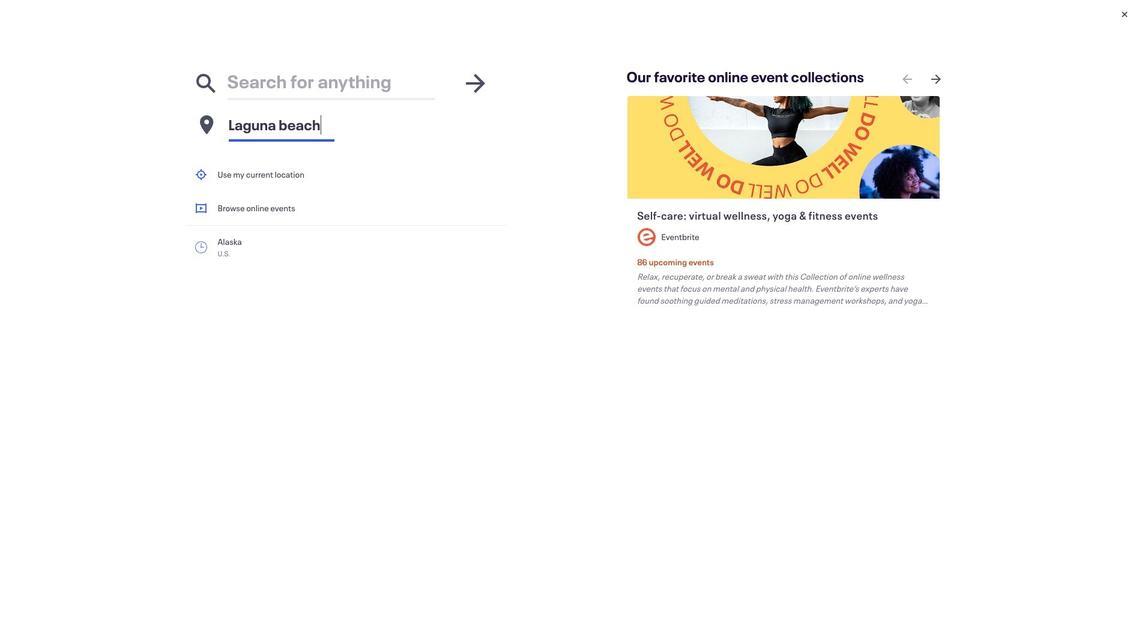 Task type: describe. For each thing, give the bounding box(es) containing it.
collection image for self-care: virtual wellness, yoga & fitness events image
[[628, 96, 940, 200]]

arrow right chunky_svg image
[[929, 72, 944, 87]]

arrow left chunky_svg image
[[900, 72, 915, 87]]



Task type: vqa. For each thing, say whether or not it's contained in the screenshot.
Luxe on the River 7: The Luxurious All White Affair primary image
no



Task type: locate. For each thing, give the bounding box(es) containing it.
menu
[[187, 157, 507, 269]]

None text field
[[229, 108, 506, 142]]

sign up element
[[1097, 12, 1126, 24]]

alert dialog
[[0, 0, 1140, 621]]

run search image
[[461, 69, 490, 98]]

Search for anything search field
[[227, 62, 435, 100]]



